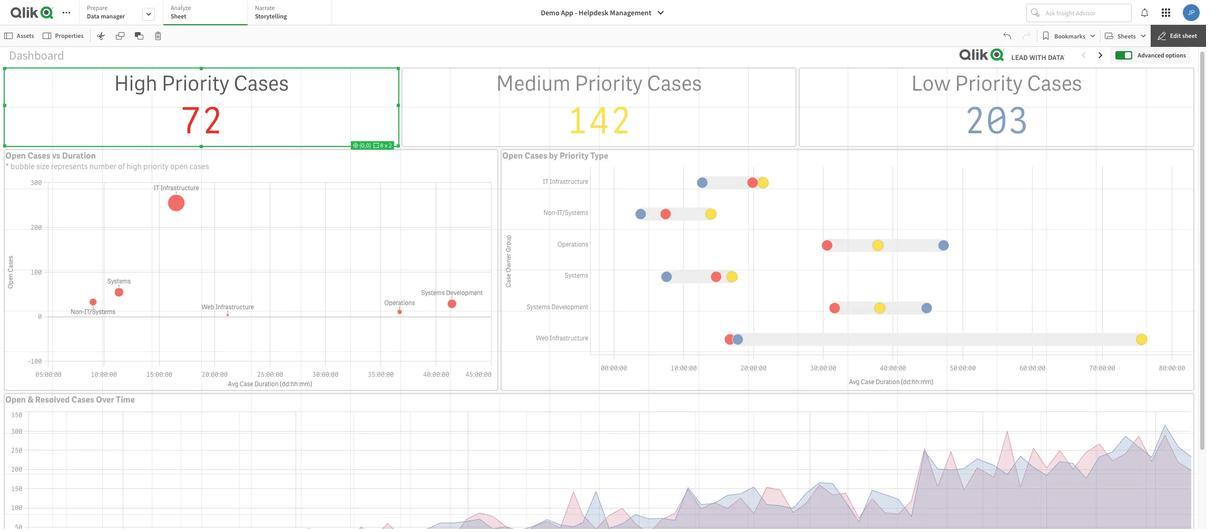 Task type: locate. For each thing, give the bounding box(es) containing it.
storytelling
[[255, 12, 287, 20]]

over
[[96, 394, 114, 405]]

priority inside 'low priority cases 203'
[[955, 69, 1023, 97]]

james peterson image
[[1183, 4, 1200, 21]]

options
[[1166, 51, 1186, 59]]

open left &
[[5, 394, 26, 405]]

application containing 72
[[0, 0, 1206, 529]]

sheet
[[171, 12, 186, 20]]

properties button
[[40, 27, 88, 44]]

Ask Insight Advisor text field
[[1044, 4, 1132, 21]]

open for open cases by priority type
[[502, 150, 523, 161]]

application
[[0, 0, 1206, 529]]

cases inside open cases vs duration * bubble size represents number of high priority open cases
[[27, 150, 50, 161]]

open inside open cases vs duration * bubble size represents number of high priority open cases
[[5, 150, 26, 161]]

high priority cases 72
[[114, 69, 289, 144]]

time
[[116, 394, 135, 405]]

advanced
[[1138, 51, 1165, 59]]

prepare data manager
[[87, 4, 125, 20]]

advanced options
[[1138, 51, 1186, 59]]

8 x 2
[[379, 141, 392, 149]]

assets button
[[2, 27, 38, 44]]

priority inside medium priority cases 142
[[575, 69, 643, 97]]

analyze sheet
[[171, 4, 191, 20]]

vs
[[52, 150, 60, 161]]

open cases vs duration * bubble size represents number of high priority open cases
[[5, 150, 209, 172]]

open
[[5, 150, 26, 161], [502, 150, 523, 161], [5, 394, 26, 405]]

2
[[389, 141, 392, 149]]

sheets
[[1118, 32, 1136, 40]]

duration
[[62, 150, 96, 161]]

type
[[591, 150, 608, 161]]

tab list containing prepare
[[79, 0, 336, 26]]

priority
[[162, 69, 230, 97], [575, 69, 643, 97], [955, 69, 1023, 97], [560, 150, 589, 161]]

cases
[[234, 69, 289, 97], [647, 69, 702, 97], [1027, 69, 1083, 97], [27, 150, 50, 161], [525, 150, 548, 161], [71, 394, 94, 405]]

priority for 142
[[575, 69, 643, 97]]

priority
[[143, 161, 169, 172]]

cases inside medium priority cases 142
[[647, 69, 702, 97]]

medium priority cases 142
[[496, 69, 702, 144]]

represents
[[51, 161, 88, 172]]

low
[[911, 69, 951, 97]]

open left by
[[502, 150, 523, 161]]

management
[[610, 8, 652, 17]]

priority for 72
[[162, 69, 230, 97]]

copy image
[[116, 32, 124, 40]]

cases inside high priority cases 72
[[234, 69, 289, 97]]

tab list
[[79, 0, 336, 26]]

open left size
[[5, 150, 26, 161]]

cut image
[[97, 32, 105, 40]]

size
[[36, 161, 49, 172]]

203
[[964, 97, 1030, 144]]

priority inside high priority cases 72
[[162, 69, 230, 97]]



Task type: describe. For each thing, give the bounding box(es) containing it.
x
[[385, 141, 388, 149]]

medium
[[496, 69, 571, 97]]

high
[[127, 161, 142, 172]]

demo app - helpdesk management
[[541, 8, 652, 17]]

sheet
[[1183, 32, 1197, 40]]

priority for 203
[[955, 69, 1023, 97]]

data
[[87, 12, 100, 20]]

72
[[180, 97, 223, 144]]

open for open cases vs duration * bubble size represents number of high priority open cases
[[5, 150, 26, 161]]

open
[[170, 161, 188, 172]]

delete image
[[154, 32, 162, 40]]

bookmarks
[[1055, 32, 1086, 40]]

-
[[575, 8, 577, 17]]

open & resolved cases over time
[[5, 394, 135, 405]]

manager
[[101, 12, 125, 20]]

analyze
[[171, 4, 191, 12]]

assets
[[17, 32, 34, 40]]

next sheet: performance image
[[1097, 51, 1105, 59]]

open for open & resolved cases over time
[[5, 394, 26, 405]]

cases inside 'low priority cases 203'
[[1027, 69, 1083, 97]]

bookmarks button
[[1040, 27, 1098, 44]]

edit sheet
[[1170, 32, 1197, 40]]

142
[[567, 97, 632, 144]]

paste image
[[135, 32, 143, 40]]

undo image
[[1004, 32, 1012, 40]]

narrate
[[255, 4, 275, 12]]

8
[[380, 141, 383, 149]]

edit sheet button
[[1151, 25, 1206, 47]]

cases
[[189, 161, 209, 172]]

*
[[5, 161, 9, 172]]

bubble
[[11, 161, 35, 172]]

open cases by priority type
[[502, 150, 608, 161]]

edit
[[1170, 32, 1181, 40]]

number
[[89, 161, 116, 172]]

resolved
[[35, 394, 70, 405]]

properties
[[55, 32, 84, 40]]

of
[[118, 161, 125, 172]]

by
[[549, 150, 558, 161]]

(0,0)
[[358, 141, 374, 149]]

prepare
[[87, 4, 108, 12]]

demo app - helpdesk management button
[[535, 4, 672, 21]]

high
[[114, 69, 157, 97]]

helpdesk
[[579, 8, 609, 17]]

tab list inside 'application'
[[79, 0, 336, 26]]

sheets button
[[1103, 27, 1149, 44]]

narrate storytelling
[[255, 4, 287, 20]]

app
[[561, 8, 574, 17]]

low priority cases 203
[[911, 69, 1083, 144]]

demo
[[541, 8, 560, 17]]

&
[[27, 394, 33, 405]]



Task type: vqa. For each thing, say whether or not it's contained in the screenshot.
rightmost 'IT'
no



